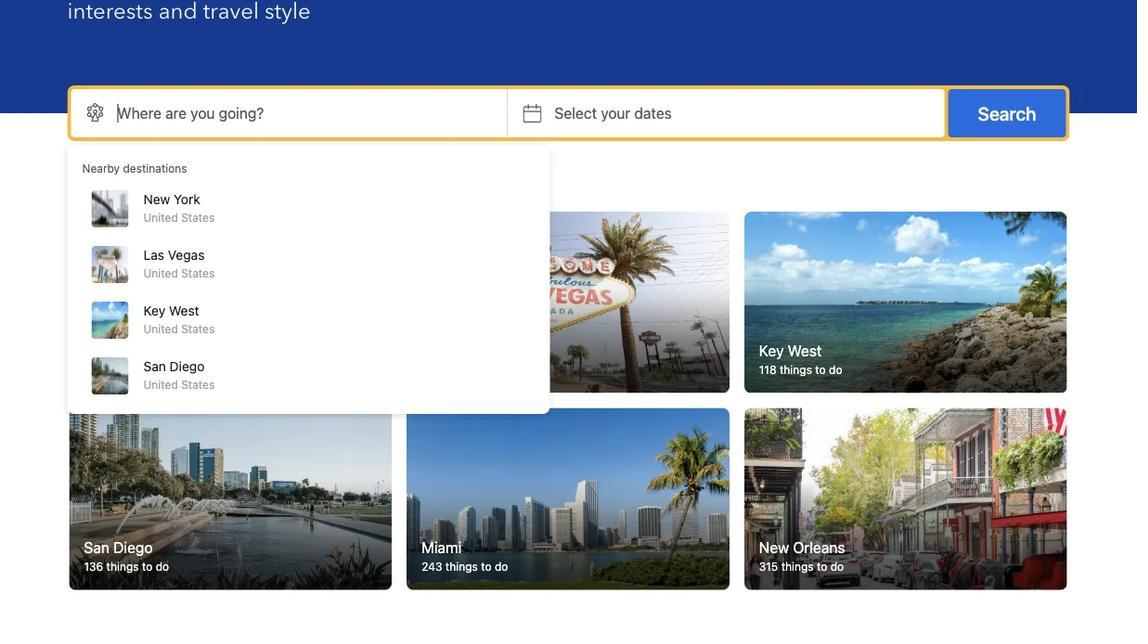 Task type: describe. For each thing, give the bounding box(es) containing it.
orleans
[[793, 538, 845, 556]]

york for new york 1208 things to do
[[118, 342, 148, 359]]

san diego 136 things to do
[[84, 538, 169, 573]]

key west image
[[744, 212, 1067, 393]]

san for san diego 136 things to do
[[84, 538, 109, 556]]

west for key west 118 things to do
[[788, 342, 822, 359]]

key for key west 118 things to do
[[759, 342, 784, 359]]

new for new orleans 315 things to do
[[759, 538, 789, 556]]

do for san diego
[[156, 560, 169, 573]]

to for new york
[[149, 364, 159, 377]]

dates
[[634, 104, 672, 122]]

york for new york united states
[[174, 192, 200, 207]]

to for key west
[[815, 364, 826, 377]]

states for san diego
[[181, 378, 215, 391]]

las vegas image
[[407, 212, 729, 393]]

do for new york
[[162, 364, 176, 377]]

key west united states
[[143, 303, 215, 335]]

destinations up "vegas" at the top of the page
[[140, 171, 251, 196]]

search
[[978, 102, 1036, 124]]

things inside miami 243 things to do
[[445, 560, 478, 573]]

new orleans image
[[744, 408, 1067, 590]]

nearby destinations up the "new york united states"
[[82, 162, 187, 175]]

key west 118 things to do
[[759, 342, 842, 377]]

select your dates
[[555, 104, 672, 122]]

things for key west
[[780, 364, 812, 377]]

to inside miami 243 things to do
[[481, 560, 492, 573]]

united for new
[[143, 211, 178, 224]]

do inside miami 243 things to do
[[495, 560, 508, 573]]

diego for san diego 136 things to do
[[113, 538, 153, 556]]

san diego united states
[[143, 359, 215, 391]]

miami image
[[407, 408, 729, 590]]

states for new york
[[181, 211, 215, 224]]

united for san
[[143, 378, 178, 391]]

new for new york united states
[[143, 192, 170, 207]]

select
[[555, 104, 597, 122]]

nearby destinations up las
[[69, 171, 251, 196]]

315
[[759, 560, 778, 573]]

things for new york
[[113, 364, 146, 377]]

Where are you going? search field
[[71, 89, 507, 137]]



Task type: vqa. For each thing, say whether or not it's contained in the screenshot.
2nd STATES
yes



Task type: locate. For each thing, give the bounding box(es) containing it.
west inside key west united states
[[169, 303, 199, 318]]

to right 136
[[142, 560, 153, 573]]

new orleans 315 things to do
[[759, 538, 845, 573]]

1 horizontal spatial york
[[174, 192, 200, 207]]

to down key west united states
[[149, 364, 159, 377]]

new inside the "new york united states"
[[143, 192, 170, 207]]

nearby
[[82, 162, 120, 175], [69, 171, 135, 196]]

west for key west united states
[[169, 303, 199, 318]]

1 vertical spatial san
[[84, 538, 109, 556]]

1208
[[84, 364, 110, 377]]

key down las vegas united states
[[143, 303, 165, 318]]

states inside key west united states
[[181, 322, 215, 335]]

key inside the key west 118 things to do
[[759, 342, 784, 359]]

your
[[601, 104, 631, 122]]

0 horizontal spatial york
[[118, 342, 148, 359]]

destinations
[[123, 162, 187, 175], [140, 171, 251, 196]]

new for new york 1208 things to do
[[84, 342, 114, 359]]

york up "vegas" at the top of the page
[[174, 192, 200, 207]]

3 united from the top
[[143, 322, 178, 335]]

to down 'orleans'
[[817, 560, 827, 573]]

san inside san diego 136 things to do
[[84, 538, 109, 556]]

diego inside san diego united states
[[170, 359, 205, 374]]

2 states from the top
[[181, 266, 215, 279]]

united up new york 1208 things to do
[[143, 322, 178, 335]]

0 horizontal spatial diego
[[113, 538, 153, 556]]

san inside san diego united states
[[143, 359, 166, 374]]

diego for san diego united states
[[170, 359, 205, 374]]

key for key west united states
[[143, 303, 165, 318]]

2 united from the top
[[143, 266, 178, 279]]

diego
[[170, 359, 205, 374], [113, 538, 153, 556]]

york
[[174, 192, 200, 207], [118, 342, 148, 359]]

destinations up the "new york united states"
[[123, 162, 187, 175]]

things
[[113, 364, 146, 377], [780, 364, 812, 377], [106, 560, 139, 573], [445, 560, 478, 573], [781, 560, 814, 573]]

las vegas united states
[[143, 247, 215, 279]]

things inside new york 1208 things to do
[[113, 364, 146, 377]]

0 horizontal spatial key
[[143, 303, 165, 318]]

1 vertical spatial key
[[759, 342, 784, 359]]

1 vertical spatial west
[[788, 342, 822, 359]]

0 vertical spatial york
[[174, 192, 200, 207]]

1 horizontal spatial new
[[143, 192, 170, 207]]

united up las
[[143, 211, 178, 224]]

united down las
[[143, 266, 178, 279]]

key
[[143, 303, 165, 318], [759, 342, 784, 359]]

states for las vegas
[[181, 266, 215, 279]]

243
[[422, 560, 442, 573]]

west inside the key west 118 things to do
[[788, 342, 822, 359]]

states
[[181, 211, 215, 224], [181, 266, 215, 279], [181, 322, 215, 335], [181, 378, 215, 391]]

2 vertical spatial new
[[759, 538, 789, 556]]

things inside san diego 136 things to do
[[106, 560, 139, 573]]

san for san diego united states
[[143, 359, 166, 374]]

states inside the "new york united states"
[[181, 211, 215, 224]]

things for new orleans
[[781, 560, 814, 573]]

do
[[162, 364, 176, 377], [829, 364, 842, 377], [156, 560, 169, 573], [495, 560, 508, 573], [831, 560, 844, 573]]

to
[[149, 364, 159, 377], [815, 364, 826, 377], [142, 560, 153, 573], [481, 560, 492, 573], [817, 560, 827, 573]]

york inside the "new york united states"
[[174, 192, 200, 207]]

states inside las vegas united states
[[181, 266, 215, 279]]

0 vertical spatial new
[[143, 192, 170, 207]]

4 united from the top
[[143, 378, 178, 391]]

new
[[143, 192, 170, 207], [84, 342, 114, 359], [759, 538, 789, 556]]

las
[[143, 247, 164, 263]]

nearby destinations
[[82, 162, 187, 175], [69, 171, 251, 196]]

1 vertical spatial york
[[118, 342, 148, 359]]

do inside the key west 118 things to do
[[829, 364, 842, 377]]

things right 315
[[781, 560, 814, 573]]

1 horizontal spatial san
[[143, 359, 166, 374]]

york inside new york 1208 things to do
[[118, 342, 148, 359]]

west
[[169, 303, 199, 318], [788, 342, 822, 359]]

do for key west
[[829, 364, 842, 377]]

new york united states
[[143, 192, 215, 224]]

to for new orleans
[[817, 560, 827, 573]]

0 vertical spatial san
[[143, 359, 166, 374]]

4 states from the top
[[181, 378, 215, 391]]

new inside new orleans 315 things to do
[[759, 538, 789, 556]]

things for san diego
[[106, 560, 139, 573]]

to right 118
[[815, 364, 826, 377]]

diego inside san diego 136 things to do
[[113, 538, 153, 556]]

do right 118
[[829, 364, 842, 377]]

san down key west united states
[[143, 359, 166, 374]]

1 horizontal spatial diego
[[170, 359, 205, 374]]

1 horizontal spatial west
[[788, 342, 822, 359]]

san
[[143, 359, 166, 374], [84, 538, 109, 556]]

3 states from the top
[[181, 322, 215, 335]]

states down key west united states
[[181, 378, 215, 391]]

0 vertical spatial west
[[169, 303, 199, 318]]

new york image
[[69, 212, 392, 393]]

do right 136
[[156, 560, 169, 573]]

do down key west united states
[[162, 364, 176, 377]]

york down key west united states
[[118, 342, 148, 359]]

search button
[[948, 89, 1066, 137]]

1 vertical spatial new
[[84, 342, 114, 359]]

to inside the key west 118 things to do
[[815, 364, 826, 377]]

states for key west
[[181, 322, 215, 335]]

things right 136
[[106, 560, 139, 573]]

states inside san diego united states
[[181, 378, 215, 391]]

do right '243'
[[495, 560, 508, 573]]

united inside san diego united states
[[143, 378, 178, 391]]

states up "vegas" at the top of the page
[[181, 211, 215, 224]]

things inside new orleans 315 things to do
[[781, 560, 814, 573]]

things inside the key west 118 things to do
[[780, 364, 812, 377]]

things right 1208
[[113, 364, 146, 377]]

to inside new york 1208 things to do
[[149, 364, 159, 377]]

0 horizontal spatial west
[[169, 303, 199, 318]]

united for las
[[143, 266, 178, 279]]

united inside las vegas united states
[[143, 266, 178, 279]]

to inside new orleans 315 things to do
[[817, 560, 827, 573]]

1 vertical spatial diego
[[113, 538, 153, 556]]

1 united from the top
[[143, 211, 178, 224]]

118
[[759, 364, 777, 377]]

things down miami
[[445, 560, 478, 573]]

things right 118
[[780, 364, 812, 377]]

key inside key west united states
[[143, 303, 165, 318]]

new up las
[[143, 192, 170, 207]]

0 vertical spatial diego
[[170, 359, 205, 374]]

miami
[[422, 538, 462, 556]]

united down new york 1208 things to do
[[143, 378, 178, 391]]

united inside the "new york united states"
[[143, 211, 178, 224]]

vegas
[[168, 247, 205, 263]]

to right '243'
[[481, 560, 492, 573]]

states down "vegas" at the top of the page
[[181, 266, 215, 279]]

miami 243 things to do
[[422, 538, 508, 573]]

san diego image
[[69, 408, 392, 590]]

to for san diego
[[142, 560, 153, 573]]

new up 1208
[[84, 342, 114, 359]]

0 horizontal spatial new
[[84, 342, 114, 359]]

states up san diego united states
[[181, 322, 215, 335]]

do inside new york 1208 things to do
[[162, 364, 176, 377]]

united
[[143, 211, 178, 224], [143, 266, 178, 279], [143, 322, 178, 335], [143, 378, 178, 391]]

do down 'orleans'
[[831, 560, 844, 573]]

0 horizontal spatial san
[[84, 538, 109, 556]]

136
[[84, 560, 103, 573]]

0 vertical spatial key
[[143, 303, 165, 318]]

new inside new york 1208 things to do
[[84, 342, 114, 359]]

do inside new orleans 315 things to do
[[831, 560, 844, 573]]

united for key
[[143, 322, 178, 335]]

to inside san diego 136 things to do
[[142, 560, 153, 573]]

united inside key west united states
[[143, 322, 178, 335]]

new up 315
[[759, 538, 789, 556]]

do inside san diego 136 things to do
[[156, 560, 169, 573]]

new york 1208 things to do
[[84, 342, 176, 377]]

key up 118
[[759, 342, 784, 359]]

2 horizontal spatial new
[[759, 538, 789, 556]]

do for new orleans
[[831, 560, 844, 573]]

san up 136
[[84, 538, 109, 556]]

1 states from the top
[[181, 211, 215, 224]]

1 horizontal spatial key
[[759, 342, 784, 359]]



